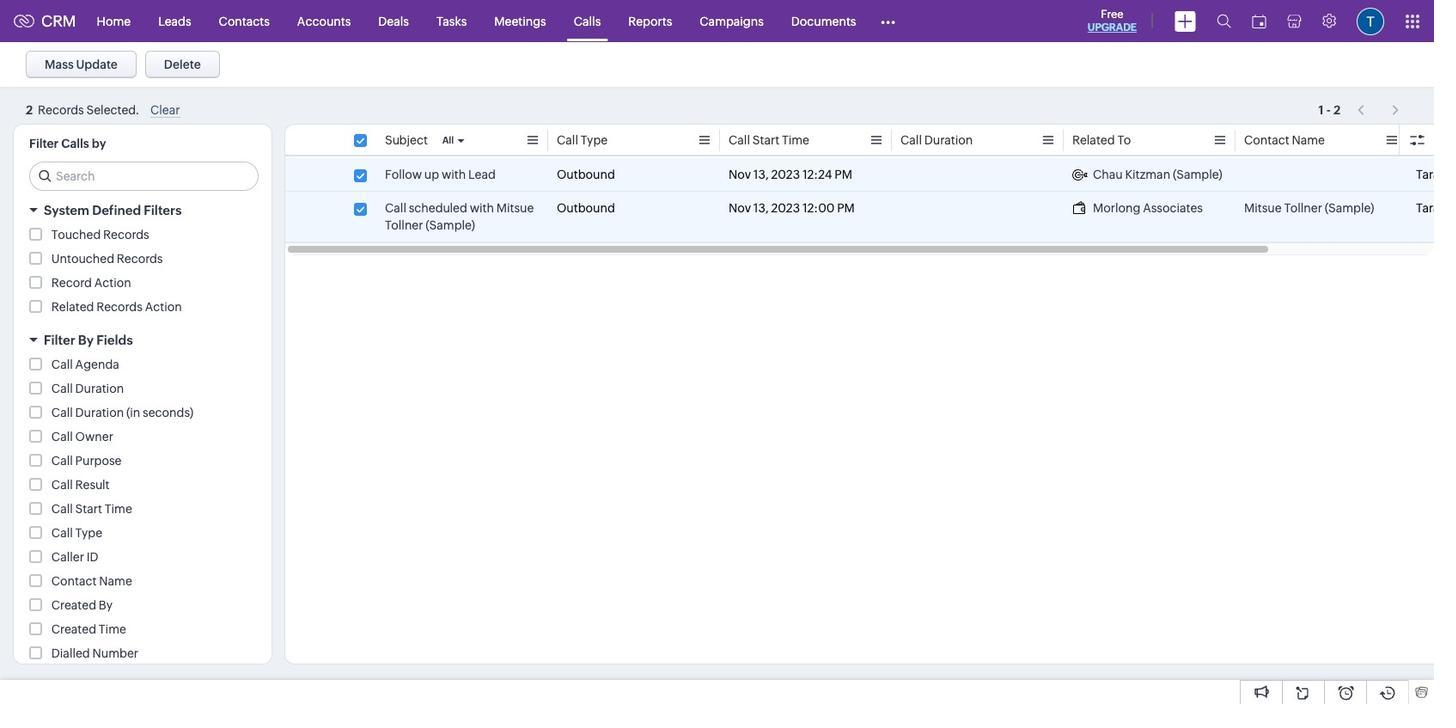 Task type: vqa. For each thing, say whether or not it's contained in the screenshot.
All Leads in the left top of the page
no



Task type: locate. For each thing, give the bounding box(es) containing it.
0 vertical spatial created
[[51, 598, 96, 612]]

0 vertical spatial related
[[1073, 133, 1115, 147]]

mass update button
[[26, 51, 137, 78]]

action
[[94, 276, 131, 290], [145, 300, 182, 314]]

0 vertical spatial contact name
[[1245, 133, 1325, 147]]

2 vertical spatial records
[[96, 300, 143, 314]]

clear
[[150, 103, 180, 117]]

time up number
[[99, 622, 126, 636]]

1 vertical spatial created
[[51, 622, 96, 636]]

1 vertical spatial calls
[[61, 137, 89, 150]]

1 horizontal spatial call type
[[557, 133, 608, 147]]

call scheduled with mitsue tollner (sample) link
[[385, 199, 540, 234]]

call duration
[[901, 133, 973, 147], [51, 382, 124, 395]]

0 vertical spatial calls
[[574, 14, 601, 28]]

related down record on the top of page
[[51, 300, 94, 314]]

1 horizontal spatial type
[[581, 133, 608, 147]]

2 vertical spatial (sample)
[[426, 218, 475, 232]]

contact name down id
[[51, 574, 132, 588]]

call start time down result
[[51, 502, 132, 516]]

filter calls by
[[29, 137, 106, 150]]

mitsue
[[497, 201, 534, 215], [1245, 201, 1282, 215]]

13, up nov 13, 2023 12:00 pm
[[754, 168, 769, 181]]

tollner inside "call scheduled with mitsue tollner (sample)"
[[385, 218, 423, 232]]

by
[[78, 333, 94, 347], [99, 598, 113, 612]]

related left the to
[[1073, 133, 1115, 147]]

name
[[1292, 133, 1325, 147], [99, 574, 132, 588]]

system
[[44, 203, 89, 217]]

chau kitzman (sample) link
[[1073, 166, 1223, 183]]

0 vertical spatial name
[[1292, 133, 1325, 147]]

call result
[[51, 478, 110, 492]]

1 horizontal spatial action
[[145, 300, 182, 314]]

2023
[[771, 168, 800, 181], [771, 201, 800, 215]]

0 vertical spatial outbound
[[557, 168, 615, 181]]

created up dialled
[[51, 622, 96, 636]]

nov
[[729, 168, 751, 181], [729, 201, 751, 215]]

reports
[[629, 14, 672, 28]]

2 1 - 2 from the top
[[1319, 103, 1341, 116]]

row group
[[285, 158, 1435, 242]]

0 horizontal spatial related
[[51, 300, 94, 314]]

tollner
[[1285, 201, 1323, 215], [385, 218, 423, 232]]

1 vertical spatial contact
[[51, 574, 97, 588]]

0 vertical spatial 13,
[[754, 168, 769, 181]]

name up created by
[[99, 574, 132, 588]]

campaigns
[[700, 14, 764, 28]]

2023 left 12:24
[[771, 168, 800, 181]]

1 horizontal spatial (sample)
[[1173, 168, 1223, 181]]

meetings link
[[481, 0, 560, 42]]

system defined filters button
[[14, 195, 272, 225]]

1 vertical spatial type
[[75, 526, 102, 540]]

id
[[87, 550, 98, 564]]

0 vertical spatial nov
[[729, 168, 751, 181]]

0 horizontal spatial with
[[442, 168, 466, 181]]

call start time
[[729, 133, 810, 147], [51, 502, 132, 516]]

free upgrade
[[1088, 8, 1137, 34]]

(sample)
[[1173, 168, 1223, 181], [1325, 201, 1375, 215], [426, 218, 475, 232]]

1
[[1319, 99, 1324, 113], [1319, 103, 1324, 116]]

1 nov from the top
[[729, 168, 751, 181]]

1 vertical spatial action
[[145, 300, 182, 314]]

with inside "link"
[[442, 168, 466, 181]]

filter down records
[[29, 137, 59, 150]]

Search text field
[[30, 162, 258, 190]]

1 horizontal spatial calls
[[574, 14, 601, 28]]

1 vertical spatial with
[[470, 201, 494, 215]]

1 13, from the top
[[754, 168, 769, 181]]

created for created time
[[51, 622, 96, 636]]

mitsue inside "call scheduled with mitsue tollner (sample)"
[[497, 201, 534, 215]]

0 vertical spatial call duration
[[901, 133, 973, 147]]

nov 13, 2023 12:00 pm
[[729, 201, 855, 215]]

0 vertical spatial with
[[442, 168, 466, 181]]

scheduled
[[409, 201, 468, 215]]

2 created from the top
[[51, 622, 96, 636]]

1 mitsue from the left
[[497, 201, 534, 215]]

filter for filter by fields
[[44, 333, 75, 347]]

1 2023 from the top
[[771, 168, 800, 181]]

by up created time
[[99, 598, 113, 612]]

number
[[92, 646, 138, 660]]

calls link
[[560, 0, 615, 42]]

action up related records action
[[94, 276, 131, 290]]

records down defined
[[103, 228, 149, 242]]

0 horizontal spatial by
[[78, 333, 94, 347]]

contacts
[[219, 14, 270, 28]]

by for filter
[[78, 333, 94, 347]]

with down the lead in the top of the page
[[470, 201, 494, 215]]

pm right 12:24
[[835, 168, 853, 181]]

calls left by
[[61, 137, 89, 150]]

records
[[38, 103, 84, 117]]

contacts link
[[205, 0, 284, 42]]

tasks
[[437, 14, 467, 28]]

records for related
[[96, 300, 143, 314]]

profile image
[[1357, 7, 1385, 35]]

navigation
[[1350, 94, 1409, 119], [1350, 97, 1409, 122]]

contact name up mitsue tollner (sample)
[[1245, 133, 1325, 147]]

0 vertical spatial (sample)
[[1173, 168, 1223, 181]]

mass
[[45, 58, 74, 71]]

0 horizontal spatial name
[[99, 574, 132, 588]]

- for second navigation from the top of the page
[[1327, 103, 1331, 116]]

time
[[782, 133, 810, 147], [105, 502, 132, 516], [99, 622, 126, 636]]

0 horizontal spatial type
[[75, 526, 102, 540]]

records up fields
[[96, 300, 143, 314]]

2 tara from the top
[[1417, 201, 1435, 215]]

dialled number
[[51, 646, 138, 660]]

1 vertical spatial pm
[[837, 201, 855, 215]]

by inside dropdown button
[[78, 333, 94, 347]]

with inside "call scheduled with mitsue tollner (sample)"
[[470, 201, 494, 215]]

1 horizontal spatial contact name
[[1245, 133, 1325, 147]]

13, for nov 13, 2023 12:00 pm
[[754, 201, 769, 215]]

1 horizontal spatial mitsue
[[1245, 201, 1282, 215]]

1 vertical spatial records
[[117, 252, 163, 266]]

1 - 2 for 1st navigation
[[1319, 99, 1341, 113]]

created up created time
[[51, 598, 96, 612]]

created for created by
[[51, 598, 96, 612]]

search element
[[1207, 0, 1242, 42]]

records
[[103, 228, 149, 242], [117, 252, 163, 266], [96, 300, 143, 314]]

2 horizontal spatial (sample)
[[1325, 201, 1375, 215]]

1 horizontal spatial contact
[[1245, 133, 1290, 147]]

calls
[[574, 14, 601, 28], [61, 137, 89, 150]]

(sample) for chau kitzman (sample)
[[1173, 168, 1223, 181]]

filter
[[29, 137, 59, 150], [44, 333, 75, 347]]

records for untouched
[[117, 252, 163, 266]]

filter up call agenda
[[44, 333, 75, 347]]

call owner
[[51, 430, 113, 444]]

1 created from the top
[[51, 598, 96, 612]]

2 outbound from the top
[[557, 201, 615, 215]]

2023 left 12:00
[[771, 201, 800, 215]]

call type
[[557, 133, 608, 147], [51, 526, 102, 540]]

0 vertical spatial records
[[103, 228, 149, 242]]

1 horizontal spatial by
[[99, 598, 113, 612]]

time up nov 13, 2023 12:24 pm
[[782, 133, 810, 147]]

mitsue tollner (sample) link
[[1245, 199, 1375, 217]]

records down touched records
[[117, 252, 163, 266]]

2 - from the top
[[1327, 103, 1331, 116]]

1 vertical spatial name
[[99, 574, 132, 588]]

2023 for 12:24
[[771, 168, 800, 181]]

1 horizontal spatial related
[[1073, 133, 1115, 147]]

nov down nov 13, 2023 12:24 pm
[[729, 201, 751, 215]]

related
[[1073, 133, 1115, 147], [51, 300, 94, 314]]

0 vertical spatial by
[[78, 333, 94, 347]]

1 vertical spatial filter
[[44, 333, 75, 347]]

1 horizontal spatial call start time
[[729, 133, 810, 147]]

create menu element
[[1165, 0, 1207, 42]]

1 outbound from the top
[[557, 168, 615, 181]]

tara for chau kitzman (sample)
[[1417, 168, 1435, 181]]

-
[[1327, 99, 1331, 113], [1327, 103, 1331, 116]]

2 mitsue from the left
[[1245, 201, 1282, 215]]

outbound for follow up with lead
[[557, 168, 615, 181]]

accounts
[[297, 14, 351, 28]]

tara for morlong associates
[[1417, 201, 1435, 215]]

2
[[1334, 99, 1341, 113], [1334, 103, 1341, 116], [26, 103, 33, 117]]

action up the filter by fields dropdown button
[[145, 300, 182, 314]]

1 vertical spatial outbound
[[557, 201, 615, 215]]

0 vertical spatial filter
[[29, 137, 59, 150]]

contact up mitsue tollner (sample)
[[1245, 133, 1290, 147]]

1 vertical spatial tara
[[1417, 201, 1435, 215]]

profile element
[[1347, 0, 1395, 42]]

1 horizontal spatial start
[[753, 133, 780, 147]]

0 horizontal spatial action
[[94, 276, 131, 290]]

with
[[442, 168, 466, 181], [470, 201, 494, 215]]

0 vertical spatial pm
[[835, 168, 853, 181]]

0 horizontal spatial tollner
[[385, 218, 423, 232]]

start up nov 13, 2023 12:24 pm
[[753, 133, 780, 147]]

0 horizontal spatial call start time
[[51, 502, 132, 516]]

follow up with lead
[[385, 168, 496, 181]]

1 1 - 2 from the top
[[1319, 99, 1341, 113]]

outbound
[[557, 168, 615, 181], [557, 201, 615, 215]]

1 horizontal spatial with
[[470, 201, 494, 215]]

1 vertical spatial 2023
[[771, 201, 800, 215]]

2023 for 12:00
[[771, 201, 800, 215]]

deals
[[379, 14, 409, 28]]

pm right 12:00
[[837, 201, 855, 215]]

accounts link
[[284, 0, 365, 42]]

12:24
[[803, 168, 833, 181]]

nov up nov 13, 2023 12:00 pm
[[729, 168, 751, 181]]

1 horizontal spatial tollner
[[1285, 201, 1323, 215]]

1 vertical spatial 13,
[[754, 201, 769, 215]]

1 vertical spatial (sample)
[[1325, 201, 1375, 215]]

2 nov from the top
[[729, 201, 751, 215]]

2 13, from the top
[[754, 201, 769, 215]]

contact down caller id
[[51, 574, 97, 588]]

0 horizontal spatial start
[[75, 502, 102, 516]]

morlong associates
[[1093, 201, 1203, 215]]

1 vertical spatial call duration
[[51, 382, 124, 395]]

calls left reports
[[574, 14, 601, 28]]

system defined filters
[[44, 203, 182, 217]]

time down result
[[105, 502, 132, 516]]

filter by fields button
[[14, 325, 272, 355]]

0 vertical spatial tara
[[1417, 168, 1435, 181]]

with right up
[[442, 168, 466, 181]]

0 horizontal spatial call type
[[51, 526, 102, 540]]

morlong
[[1093, 201, 1141, 215]]

1 navigation from the top
[[1350, 94, 1409, 119]]

1 vertical spatial contact name
[[51, 574, 132, 588]]

0 vertical spatial start
[[753, 133, 780, 147]]

morlong associates link
[[1073, 199, 1203, 217]]

12:00
[[803, 201, 835, 215]]

1 vertical spatial nov
[[729, 201, 751, 215]]

related for related to
[[1073, 133, 1115, 147]]

call start time up nov 13, 2023 12:24 pm
[[729, 133, 810, 147]]

0 horizontal spatial calls
[[61, 137, 89, 150]]

2 1 from the top
[[1319, 103, 1324, 116]]

created
[[51, 598, 96, 612], [51, 622, 96, 636]]

1 vertical spatial related
[[51, 300, 94, 314]]

result
[[75, 478, 110, 492]]

start down result
[[75, 502, 102, 516]]

1 vertical spatial by
[[99, 598, 113, 612]]

2 navigation from the top
[[1350, 97, 1409, 122]]

filter inside dropdown button
[[44, 333, 75, 347]]

create menu image
[[1175, 11, 1197, 31]]

0 horizontal spatial (sample)
[[426, 218, 475, 232]]

0 vertical spatial 2023
[[771, 168, 800, 181]]

0 horizontal spatial mitsue
[[497, 201, 534, 215]]

1 vertical spatial call start time
[[51, 502, 132, 516]]

1 vertical spatial tollner
[[385, 218, 423, 232]]

0 vertical spatial duration
[[925, 133, 973, 147]]

2 2023 from the top
[[771, 201, 800, 215]]

by up call agenda
[[78, 333, 94, 347]]

nov for nov 13, 2023 12:24 pm
[[729, 168, 751, 181]]

13, down nov 13, 2023 12:24 pm
[[754, 201, 769, 215]]

filter for filter calls by
[[29, 137, 59, 150]]

1 - 2
[[1319, 99, 1341, 113], [1319, 103, 1341, 116]]

call
[[557, 133, 578, 147], [729, 133, 750, 147], [901, 133, 922, 147], [385, 201, 407, 215], [51, 358, 73, 371], [51, 382, 73, 395], [51, 406, 73, 419], [51, 430, 73, 444], [51, 454, 73, 468], [51, 478, 73, 492], [51, 502, 73, 516], [51, 526, 73, 540]]

1 1 from the top
[[1319, 99, 1324, 113]]

1 - from the top
[[1327, 99, 1331, 113]]

name up mitsue tollner (sample)
[[1292, 133, 1325, 147]]

tasks link
[[423, 0, 481, 42]]

1 tara from the top
[[1417, 168, 1435, 181]]

call purpose
[[51, 454, 122, 468]]

chau
[[1093, 168, 1123, 181]]



Task type: describe. For each thing, give the bounding box(es) containing it.
nov for nov 13, 2023 12:00 pm
[[729, 201, 751, 215]]

- for 1st navigation
[[1327, 99, 1331, 113]]

1 for 1st navigation
[[1319, 99, 1324, 113]]

1 vertical spatial time
[[105, 502, 132, 516]]

campaigns link
[[686, 0, 778, 42]]

1 vertical spatial start
[[75, 502, 102, 516]]

delete button
[[145, 51, 220, 78]]

1 horizontal spatial call duration
[[901, 133, 973, 147]]

record
[[51, 276, 92, 290]]

crm link
[[14, 12, 76, 30]]

0 vertical spatial tollner
[[1285, 201, 1323, 215]]

(sample) for mitsue tollner (sample)
[[1325, 201, 1375, 215]]

mitsue inside mitsue tollner (sample) link
[[1245, 201, 1282, 215]]

pm for nov 13, 2023 12:00 pm
[[837, 201, 855, 215]]

0 vertical spatial time
[[782, 133, 810, 147]]

call duration (in seconds)
[[51, 406, 194, 419]]

home
[[97, 14, 131, 28]]

(sample) inside "call scheduled with mitsue tollner (sample)"
[[426, 218, 475, 232]]

0 vertical spatial call type
[[557, 133, 608, 147]]

kitzman
[[1126, 168, 1171, 181]]

0 vertical spatial call start time
[[729, 133, 810, 147]]

documents link
[[778, 0, 870, 42]]

fields
[[96, 333, 133, 347]]

deals link
[[365, 0, 423, 42]]

owner
[[75, 430, 113, 444]]

untouched records
[[51, 252, 163, 266]]

outbound for call scheduled with mitsue tollner (sample)
[[557, 201, 615, 215]]

related records action
[[51, 300, 182, 314]]

lead
[[469, 168, 496, 181]]

touched records
[[51, 228, 149, 242]]

2 vertical spatial duration
[[75, 406, 124, 419]]

selected.
[[86, 103, 139, 117]]

crm
[[41, 12, 76, 30]]

0 horizontal spatial contact name
[[51, 574, 132, 588]]

follow up with lead link
[[385, 166, 496, 183]]

untouched
[[51, 252, 114, 266]]

chau kitzman (sample)
[[1093, 168, 1223, 181]]

search image
[[1217, 14, 1232, 28]]

all
[[442, 135, 454, 145]]

filters
[[144, 203, 182, 217]]

agenda
[[75, 358, 119, 371]]

1 vertical spatial duration
[[75, 382, 124, 395]]

cal
[[1417, 133, 1435, 147]]

1 vertical spatial call type
[[51, 526, 102, 540]]

with for scheduled
[[470, 201, 494, 215]]

2 vertical spatial time
[[99, 622, 126, 636]]

record action
[[51, 276, 131, 290]]

0 horizontal spatial call duration
[[51, 382, 124, 395]]

calls inside 'link'
[[574, 14, 601, 28]]

subject
[[385, 133, 428, 147]]

created time
[[51, 622, 126, 636]]

to
[[1118, 133, 1131, 147]]

Other Modules field
[[870, 7, 907, 35]]

documents
[[792, 14, 857, 28]]

leads link
[[145, 0, 205, 42]]

calendar image
[[1252, 14, 1267, 28]]

row group containing follow up with lead
[[285, 158, 1435, 242]]

0 vertical spatial action
[[94, 276, 131, 290]]

associates
[[1143, 201, 1203, 215]]

by for created
[[99, 598, 113, 612]]

upgrade
[[1088, 21, 1137, 34]]

records for touched
[[103, 228, 149, 242]]

created by
[[51, 598, 113, 612]]

1 - 2 for second navigation from the top of the page
[[1319, 103, 1341, 116]]

delete
[[164, 58, 201, 71]]

home link
[[83, 0, 145, 42]]

nov 13, 2023 12:24 pm
[[729, 168, 853, 181]]

related to
[[1073, 133, 1131, 147]]

dialled
[[51, 646, 90, 660]]

with for up
[[442, 168, 466, 181]]

purpose
[[75, 454, 122, 468]]

free
[[1101, 8, 1124, 21]]

1 for second navigation from the top of the page
[[1319, 103, 1324, 116]]

leads
[[158, 14, 191, 28]]

call scheduled with mitsue tollner (sample)
[[385, 201, 534, 232]]

call inside "call scheduled with mitsue tollner (sample)"
[[385, 201, 407, 215]]

0 horizontal spatial contact
[[51, 574, 97, 588]]

0 vertical spatial contact
[[1245, 133, 1290, 147]]

defined
[[92, 203, 141, 217]]

caller
[[51, 550, 84, 564]]

call agenda
[[51, 358, 119, 371]]

2 records selected.
[[26, 103, 139, 117]]

by
[[92, 137, 106, 150]]

up
[[425, 168, 439, 181]]

mitsue tollner (sample)
[[1245, 201, 1375, 215]]

seconds)
[[143, 406, 194, 419]]

13, for nov 13, 2023 12:24 pm
[[754, 168, 769, 181]]

reports link
[[615, 0, 686, 42]]

filter by fields
[[44, 333, 133, 347]]

touched
[[51, 228, 101, 242]]

meetings
[[495, 14, 546, 28]]

update
[[76, 58, 118, 71]]

(in
[[126, 406, 140, 419]]

0 vertical spatial type
[[581, 133, 608, 147]]

pm for nov 13, 2023 12:24 pm
[[835, 168, 853, 181]]

related for related records action
[[51, 300, 94, 314]]

1 horizontal spatial name
[[1292, 133, 1325, 147]]

caller id
[[51, 550, 98, 564]]

follow
[[385, 168, 422, 181]]

mass update
[[45, 58, 118, 71]]



